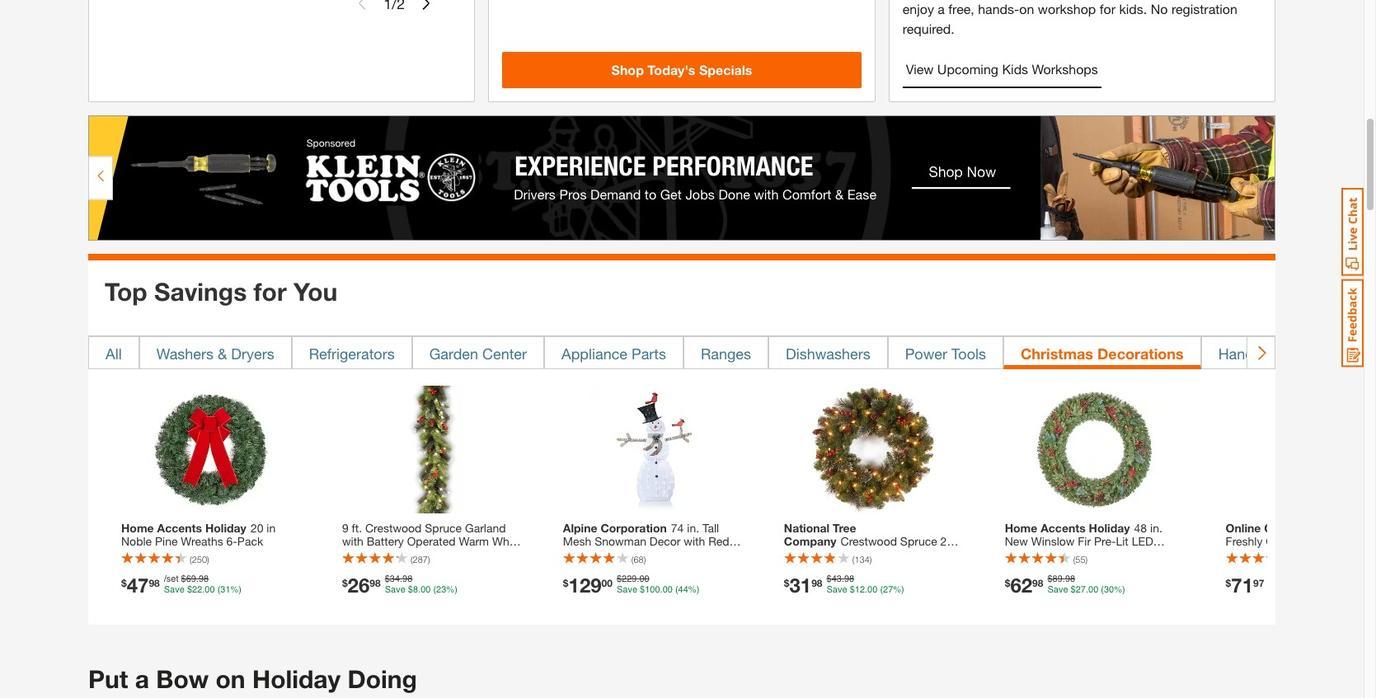 Task type: describe. For each thing, give the bounding box(es) containing it.
battery
[[367, 534, 404, 548]]

white inside 9 ft. crestwood spruce garland with battery operated warm white led lights
[[492, 534, 522, 548]]

upcoming
[[938, 61, 999, 76]]

12
[[855, 585, 865, 595]]

5 ft. to 6 ft. freshly cut douglas fir live christmas tree (real, natural, oregon-grown) image
[[1252, 386, 1377, 514]]

. right 69
[[202, 585, 205, 595]]

$ 26 98 $ 34 . 98 save $ 8 . 00 ( 23 %)
[[342, 574, 458, 597]]

pre-
[[1095, 534, 1116, 548]]

online orchards link
[[1226, 521, 1377, 575]]

20 in noble pine wreaths 6-pack
[[121, 521, 276, 548]]

mesh
[[563, 534, 592, 548]]

. left the 44
[[660, 585, 663, 595]]

refrigerators button
[[292, 337, 412, 370]]

24
[[941, 534, 954, 548]]

129
[[569, 574, 602, 597]]

on
[[216, 665, 245, 695]]

wreaths
[[181, 534, 223, 548]]

. left 8
[[400, 574, 403, 585]]

save inside $ 47 98 /set $ 69 . 98 save $ 22 . 00 ( 31 %)
[[164, 585, 185, 595]]

christmas decorations
[[1021, 345, 1184, 363]]

in. for 62
[[1151, 521, 1163, 535]]

. left 12
[[842, 574, 845, 585]]

1 horizontal spatial 31
[[790, 574, 812, 597]]

national tree company
[[784, 521, 857, 548]]

orchards
[[1265, 521, 1316, 535]]

9
[[342, 521, 349, 535]]

shop today's specials
[[612, 61, 753, 77]]

view
[[906, 61, 934, 76]]

garden center
[[429, 345, 527, 363]]

online
[[1226, 521, 1261, 535]]

national
[[784, 521, 830, 535]]

white inside 74 in. tall mesh snowman decor with red birds and cool white led lights
[[643, 548, 673, 562]]

30
[[1104, 585, 1115, 595]]

snowman
[[595, 534, 647, 548]]

100
[[645, 585, 660, 595]]

home accents holiday for 62
[[1005, 521, 1131, 535]]

229
[[622, 574, 637, 585]]

top savings for you
[[105, 277, 338, 307]]

00 inside $ 31 98 $ 43 . 98 save $ 12 . 00 ( 27 %)
[[868, 585, 878, 595]]

appliance parts button
[[544, 337, 684, 370]]

98 left /set
[[149, 577, 160, 589]]

55
[[1076, 554, 1086, 565]]

22
[[192, 585, 202, 595]]

save for 129
[[617, 585, 638, 595]]

spruce inside crestwood spruce 24 in. artificial wreath with clear lights
[[901, 534, 938, 548]]

appliance parts
[[562, 345, 666, 363]]

save for 31
[[827, 585, 848, 595]]

view upcoming kids workshops
[[906, 61, 1099, 76]]

23
[[436, 585, 447, 595]]

20 in noble pine wreaths 6-pack image
[[147, 386, 275, 514]]

) for 129
[[644, 554, 646, 565]]

home accents holiday for 47
[[121, 521, 247, 535]]

20
[[251, 521, 264, 535]]

8
[[413, 585, 418, 595]]

bow
[[156, 665, 209, 695]]

led inside 48 in. new winslow fir pre-lit led wreath
[[1132, 534, 1154, 548]]

washers
[[156, 345, 214, 363]]

lights inside 9 ft. crestwood spruce garland with battery operated warm white led lights
[[367, 548, 399, 562]]

9 ft. crestwood spruce garland with battery operated warm white led lights image
[[368, 386, 496, 514]]

all button
[[88, 337, 139, 370]]

. down the 134
[[865, 585, 868, 595]]

( 250 )
[[190, 554, 209, 565]]

led inside 74 in. tall mesh snowman decor with red birds and cool white led lights
[[676, 548, 698, 562]]

%) for 62
[[1115, 585, 1126, 595]]

alpine
[[563, 521, 598, 535]]

holiday for 62
[[1089, 521, 1131, 535]]

fir
[[1078, 534, 1091, 548]]

tall
[[703, 521, 719, 535]]

134
[[855, 554, 870, 565]]

31 inside $ 47 98 /set $ 69 . 98 save $ 22 . 00 ( 31 %)
[[220, 585, 231, 595]]

68
[[634, 554, 644, 565]]

00 right 229
[[640, 574, 650, 585]]

( inside $ 31 98 $ 43 . 98 save $ 12 . 00 ( 27 %)
[[880, 585, 883, 595]]

top
[[105, 277, 147, 307]]

48 in. new winslow fir pre-lit led wreath
[[1005, 521, 1163, 562]]

power
[[905, 345, 948, 363]]

74
[[671, 521, 684, 535]]

refrigerators
[[309, 345, 395, 363]]

) for 47
[[207, 554, 209, 565]]

washers & dryers button
[[139, 337, 292, 370]]

feedback link image
[[1342, 279, 1364, 368]]

decor
[[650, 534, 681, 548]]

parts
[[632, 345, 666, 363]]

27 inside $ 31 98 $ 43 . 98 save $ 12 . 00 ( 27 %)
[[883, 585, 894, 595]]

$ 71 97
[[1226, 574, 1265, 597]]

savings
[[154, 277, 247, 307]]

in
[[267, 521, 276, 535]]

led inside 9 ft. crestwood spruce garland with battery operated warm white led lights
[[342, 548, 364, 562]]

home for 62
[[1005, 521, 1038, 535]]

ft.
[[352, 521, 362, 535]]

tree
[[833, 521, 857, 535]]

accents for 47
[[157, 521, 202, 535]]

/set
[[164, 574, 179, 585]]

6-
[[226, 534, 237, 548]]

00 right 100 at the left
[[663, 585, 673, 595]]

put
[[88, 665, 128, 695]]

crestwood spruce 24 in. artificial wreath with clear lights
[[784, 534, 954, 575]]

appliance
[[562, 345, 628, 363]]

47
[[127, 574, 149, 597]]

view upcoming kids workshops link
[[903, 52, 1102, 88]]

crestwood spruce 24 in. artificial wreath with clear lights image
[[810, 386, 938, 514]]

00 left 229
[[602, 577, 613, 589]]

all
[[106, 345, 122, 363]]

accents for 62
[[1041, 521, 1086, 535]]

with inside 9 ft. crestwood spruce garland with battery operated warm white led lights
[[342, 534, 364, 548]]

lights inside crestwood spruce 24 in. artificial wreath with clear lights
[[784, 561, 816, 575]]

decorations
[[1098, 345, 1184, 363]]

christmas decorations button
[[1004, 337, 1201, 370]]

( inside $ 62 98 $ 89 . 98 save $ 27 . 00 ( 30 %)
[[1101, 585, 1104, 595]]

&
[[218, 345, 227, 363]]

spruce inside 9 ft. crestwood spruce garland with battery operated warm white led lights
[[425, 521, 462, 535]]

you
[[294, 277, 338, 307]]

lit
[[1116, 534, 1129, 548]]

) for 26
[[428, 554, 430, 565]]



Task type: vqa. For each thing, say whether or not it's contained in the screenshot.
Available Shipping image corresponding to Available for pickup image
no



Task type: locate. For each thing, give the bounding box(es) containing it.
with left red
[[684, 534, 705, 548]]

%) inside $ 31 98 $ 43 . 98 save $ 12 . 00 ( 27 %)
[[894, 585, 905, 595]]

0 horizontal spatial white
[[492, 534, 522, 548]]

(
[[190, 554, 192, 565], [411, 554, 413, 565], [632, 554, 634, 565], [853, 554, 855, 565], [1074, 554, 1076, 565], [217, 585, 220, 595], [433, 585, 436, 595], [675, 585, 679, 595], [880, 585, 883, 595], [1101, 585, 1104, 595]]

) right "cool" at left
[[644, 554, 646, 565]]

9 ft. crestwood spruce garland with battery operated warm white led lights link
[[342, 521, 522, 562]]

save left 100 at the left
[[617, 585, 638, 595]]

this is the first slide image
[[356, 0, 369, 10]]

birds
[[563, 548, 590, 562]]

kids
[[1003, 61, 1029, 76]]

1 horizontal spatial in.
[[784, 548, 796, 562]]

crestwood inside crestwood spruce 24 in. artificial wreath with clear lights
[[841, 534, 897, 548]]

) for 62
[[1086, 554, 1088, 565]]

in. inside 74 in. tall mesh snowman decor with red birds and cool white led lights
[[687, 521, 700, 535]]

. down 250
[[196, 574, 199, 585]]

1 horizontal spatial holiday
[[252, 665, 341, 695]]

$ 62 98 $ 89 . 98 save $ 27 . 00 ( 30 %)
[[1005, 574, 1126, 597]]

led down ft.
[[342, 548, 364, 562]]

3 save from the left
[[617, 585, 638, 595]]

wreath inside crestwood spruce 24 in. artificial wreath with clear lights
[[844, 548, 880, 562]]

1 tools from the left
[[952, 345, 987, 363]]

287
[[413, 554, 428, 565]]

red
[[709, 534, 730, 548]]

)
[[207, 554, 209, 565], [428, 554, 430, 565], [644, 554, 646, 565], [870, 554, 872, 565], [1086, 554, 1088, 565]]

1 horizontal spatial wreath
[[1005, 548, 1042, 562]]

00 left "30"
[[1089, 585, 1099, 595]]

31 right 22
[[220, 585, 231, 595]]

save left 69
[[164, 585, 185, 595]]

3 %) from the left
[[689, 585, 700, 595]]

27 right 89
[[1076, 585, 1086, 595]]

with for 31
[[884, 548, 905, 562]]

98 left 89
[[1033, 577, 1044, 589]]

holiday right on
[[252, 665, 341, 695]]

71
[[1232, 574, 1254, 597]]

ranges button
[[684, 337, 769, 370]]

1 wreath from the left
[[844, 548, 880, 562]]

( inside the $ 26 98 $ 34 . 98 save $ 8 . 00 ( 23 %)
[[433, 585, 436, 595]]

power tools button
[[888, 337, 1004, 370]]

26
[[348, 574, 370, 597]]

4 ) from the left
[[870, 554, 872, 565]]

save inside the $ 26 98 $ 34 . 98 save $ 8 . 00 ( 23 %)
[[385, 585, 406, 595]]

noble
[[121, 534, 152, 548]]

with inside crestwood spruce 24 in. artificial wreath with clear lights
[[884, 548, 905, 562]]

43
[[832, 574, 842, 585]]

lights down tall
[[701, 548, 732, 562]]

with for 129
[[684, 534, 705, 548]]

accents
[[157, 521, 202, 535], [1041, 521, 1086, 535]]

home for 47
[[121, 521, 154, 535]]

wreath up 62
[[1005, 548, 1042, 562]]

1 %) from the left
[[231, 585, 242, 595]]

christmas
[[1021, 345, 1094, 363]]

) up $ 31 98 $ 43 . 98 save $ 12 . 00 ( 27 %) on the right bottom of the page
[[870, 554, 872, 565]]

white right "cool" at left
[[643, 548, 673, 562]]

dishwashers
[[786, 345, 871, 363]]

alpine corporation
[[563, 521, 667, 535]]

( inside '$ 129 00 $ 229 . 00 save $ 100 . 00 ( 44 %)'
[[675, 585, 679, 595]]

0 horizontal spatial with
[[342, 534, 364, 548]]

1 horizontal spatial home
[[1005, 521, 1038, 535]]

97
[[1254, 577, 1265, 589]]

in. right 74
[[687, 521, 700, 535]]

wreath
[[844, 548, 880, 562], [1005, 548, 1042, 562]]

. left "30"
[[1086, 585, 1089, 595]]

2 home accents holiday from the left
[[1005, 521, 1131, 535]]

in. for 129
[[687, 521, 700, 535]]

. left 100 at the left
[[637, 574, 640, 585]]

crestwood up ( 134 )
[[841, 534, 897, 548]]

home accents holiday up the "( 250 )"
[[121, 521, 247, 535]]

1 horizontal spatial spruce
[[901, 534, 938, 548]]

dryers
[[231, 345, 274, 363]]

%) right 8
[[447, 585, 458, 595]]

hand
[[1219, 345, 1255, 363]]

with left clear
[[884, 548, 905, 562]]

27 inside $ 62 98 $ 89 . 98 save $ 27 . 00 ( 30 %)
[[1076, 585, 1086, 595]]

0 horizontal spatial in.
[[687, 521, 700, 535]]

250
[[192, 554, 207, 565]]

crestwood inside 9 ft. crestwood spruce garland with battery operated warm white led lights
[[365, 521, 422, 535]]

tools inside button
[[1259, 345, 1293, 363]]

.
[[196, 574, 199, 585], [400, 574, 403, 585], [637, 574, 640, 585], [842, 574, 845, 585], [1063, 574, 1066, 585], [202, 585, 205, 595], [418, 585, 421, 595], [660, 585, 663, 595], [865, 585, 868, 595], [1086, 585, 1089, 595]]

27 right 12
[[883, 585, 894, 595]]

corporation
[[601, 521, 667, 535]]

2 ) from the left
[[428, 554, 430, 565]]

74 in. tall mesh snowman decor with red birds and cool white led lights image
[[589, 386, 717, 514]]

holiday
[[205, 521, 247, 535], [1089, 521, 1131, 535], [252, 665, 341, 695]]

save right 62
[[1048, 585, 1069, 595]]

lights inside 74 in. tall mesh snowman decor with red birds and cool white led lights
[[701, 548, 732, 562]]

tools right hand
[[1259, 345, 1293, 363]]

spruce up ( 287 )
[[425, 521, 462, 535]]

2 horizontal spatial in.
[[1151, 521, 1163, 535]]

5 save from the left
[[1048, 585, 1069, 595]]

home accents holiday
[[121, 521, 247, 535], [1005, 521, 1131, 535]]

00 inside the $ 26 98 $ 34 . 98 save $ 8 . 00 ( 23 %)
[[421, 585, 431, 595]]

2 home from the left
[[1005, 521, 1038, 535]]

%) down lit
[[1115, 585, 1126, 595]]

%) right 12
[[894, 585, 905, 595]]

%) inside the $ 26 98 $ 34 . 98 save $ 8 . 00 ( 23 %)
[[447, 585, 458, 595]]

winslow
[[1032, 534, 1075, 548]]

save inside $ 62 98 $ 89 . 98 save $ 27 . 00 ( 30 %)
[[1048, 585, 1069, 595]]

holiday for 47
[[205, 521, 247, 535]]

31
[[790, 574, 812, 597], [220, 585, 231, 595]]

in. left artificial
[[784, 548, 796, 562]]

0 horizontal spatial tools
[[952, 345, 987, 363]]

tools
[[952, 345, 987, 363], [1259, 345, 1293, 363]]

tools inside button
[[952, 345, 987, 363]]

led right lit
[[1132, 534, 1154, 548]]

%) for 129
[[689, 585, 700, 595]]

. left 23
[[418, 585, 421, 595]]

lights up 34
[[367, 548, 399, 562]]

31 down artificial
[[790, 574, 812, 597]]

%) right 100 at the left
[[689, 585, 700, 595]]

%) right 22
[[231, 585, 242, 595]]

0 horizontal spatial wreath
[[844, 548, 880, 562]]

%) for 31
[[894, 585, 905, 595]]

pack
[[237, 534, 263, 548]]

0 horizontal spatial crestwood
[[365, 521, 422, 535]]

accents up the 55
[[1041, 521, 1086, 535]]

spruce left 24
[[901, 534, 938, 548]]

shop today's specials link
[[503, 52, 862, 88]]

00 right 8
[[421, 585, 431, 595]]

0 horizontal spatial 31
[[220, 585, 231, 595]]

%) inside $ 47 98 /set $ 69 . 98 save $ 22 . 00 ( 31 %)
[[231, 585, 242, 595]]

online orchards
[[1226, 521, 1316, 535]]

home accents holiday up the 55
[[1005, 521, 1131, 535]]

) for 31
[[870, 554, 872, 565]]

white right warm
[[492, 534, 522, 548]]

for
[[254, 277, 287, 307]]

lights down company
[[784, 561, 816, 575]]

white
[[492, 534, 522, 548], [643, 548, 673, 562]]

save inside $ 31 98 $ 43 . 98 save $ 12 . 00 ( 27 %)
[[827, 585, 848, 595]]

) down fir
[[1086, 554, 1088, 565]]

69
[[186, 574, 196, 585]]

98 right 69
[[199, 574, 209, 585]]

0 horizontal spatial accents
[[157, 521, 202, 535]]

1 horizontal spatial led
[[676, 548, 698, 562]]

holiday left 20
[[205, 521, 247, 535]]

save inside '$ 129 00 $ 229 . 00 save $ 100 . 00 ( 44 %)'
[[617, 585, 638, 595]]

44
[[679, 585, 689, 595]]

ranges
[[701, 345, 751, 363]]

tools right power
[[952, 345, 987, 363]]

2 horizontal spatial lights
[[784, 561, 816, 575]]

00 right 12
[[868, 585, 878, 595]]

98 right 43
[[845, 574, 855, 585]]

62
[[1011, 574, 1033, 597]]

2 save from the left
[[385, 585, 406, 595]]

4 save from the left
[[827, 585, 848, 595]]

( 68 )
[[632, 554, 646, 565]]

1 27 from the left
[[883, 585, 894, 595]]

98 left 34
[[370, 577, 381, 589]]

4 %) from the left
[[894, 585, 905, 595]]

) down operated
[[428, 554, 430, 565]]

89
[[1053, 574, 1063, 585]]

tools for power tools
[[952, 345, 987, 363]]

tools for hand tools
[[1259, 345, 1293, 363]]

%) inside $ 62 98 $ 89 . 98 save $ 27 . 00 ( 30 %)
[[1115, 585, 1126, 595]]

1 horizontal spatial lights
[[701, 548, 732, 562]]

2 horizontal spatial led
[[1132, 534, 1154, 548]]

save left 8
[[385, 585, 406, 595]]

crestwood right ft.
[[365, 521, 422, 535]]

save for 62
[[1048, 585, 1069, 595]]

2 horizontal spatial holiday
[[1089, 521, 1131, 535]]

98 right 89
[[1066, 574, 1076, 585]]

) down wreaths
[[207, 554, 209, 565]]

5 ) from the left
[[1086, 554, 1088, 565]]

garden center button
[[412, 337, 544, 370]]

a
[[135, 665, 149, 695]]

1 ) from the left
[[207, 554, 209, 565]]

save left 12
[[827, 585, 848, 595]]

next arrow image
[[1255, 345, 1268, 361]]

next slide image
[[420, 0, 433, 10]]

00 inside $ 62 98 $ 89 . 98 save $ 27 . 00 ( 30 %)
[[1089, 585, 1099, 595]]

new
[[1005, 534, 1029, 548]]

0 horizontal spatial 27
[[883, 585, 894, 595]]

power tools
[[905, 345, 987, 363]]

garland
[[465, 521, 506, 535]]

in. inside 48 in. new winslow fir pre-lit led wreath
[[1151, 521, 1163, 535]]

home up 62
[[1005, 521, 1038, 535]]

%) inside '$ 129 00 $ 229 . 00 save $ 100 . 00 ( 44 %)'
[[689, 585, 700, 595]]

in. inside crestwood spruce 24 in. artificial wreath with clear lights
[[784, 548, 796, 562]]

2 %) from the left
[[447, 585, 458, 595]]

center
[[483, 345, 527, 363]]

lights
[[367, 548, 399, 562], [701, 548, 732, 562], [784, 561, 816, 575]]

1 horizontal spatial home accents holiday
[[1005, 521, 1131, 535]]

spruce
[[425, 521, 462, 535], [901, 534, 938, 548]]

live chat image
[[1342, 188, 1364, 276]]

0 horizontal spatial holiday
[[205, 521, 247, 535]]

48 in. new winslow fir pre-lit led wreath image
[[1031, 386, 1159, 514]]

artificial
[[800, 548, 841, 562]]

company
[[784, 534, 837, 548]]

98 left 43
[[812, 577, 823, 589]]

1 horizontal spatial accents
[[1041, 521, 1086, 535]]

27
[[883, 585, 894, 595], [1076, 585, 1086, 595]]

1 horizontal spatial crestwood
[[841, 534, 897, 548]]

doing
[[348, 665, 417, 695]]

1 accents from the left
[[157, 521, 202, 535]]

garden
[[429, 345, 478, 363]]

3 ) from the left
[[644, 554, 646, 565]]

2 tools from the left
[[1259, 345, 1293, 363]]

0 horizontal spatial lights
[[367, 548, 399, 562]]

hand tools button
[[1201, 337, 1311, 370]]

0 horizontal spatial home
[[121, 521, 154, 535]]

2 horizontal spatial with
[[884, 548, 905, 562]]

workshops
[[1032, 61, 1099, 76]]

$ 47 98 /set $ 69 . 98 save $ 22 . 00 ( 31 %)
[[121, 574, 242, 597]]

1 horizontal spatial white
[[643, 548, 673, 562]]

2 wreath from the left
[[1005, 548, 1042, 562]]

0 horizontal spatial spruce
[[425, 521, 462, 535]]

1 horizontal spatial tools
[[1259, 345, 1293, 363]]

holiday left 48
[[1089, 521, 1131, 535]]

led down 74
[[676, 548, 698, 562]]

2 27 from the left
[[1076, 585, 1086, 595]]

( 287 )
[[411, 554, 430, 565]]

5 %) from the left
[[1115, 585, 1126, 595]]

1 horizontal spatial with
[[684, 534, 705, 548]]

. down winslow
[[1063, 574, 1066, 585]]

0 horizontal spatial home accents holiday
[[121, 521, 247, 535]]

74 in. tall mesh snowman decor with red birds and cool white led lights
[[563, 521, 732, 562]]

1 horizontal spatial 27
[[1076, 585, 1086, 595]]

crestwood
[[365, 521, 422, 535], [841, 534, 897, 548]]

wreath down tree
[[844, 548, 880, 562]]

%) for 26
[[447, 585, 458, 595]]

in. right 48
[[1151, 521, 1163, 535]]

( inside $ 47 98 /set $ 69 . 98 save $ 22 . 00 ( 31 %)
[[217, 585, 220, 595]]

$ inside $ 71 97
[[1226, 577, 1232, 589]]

and
[[593, 548, 613, 562]]

00 inside $ 47 98 /set $ 69 . 98 save $ 22 . 00 ( 31 %)
[[205, 585, 215, 595]]

clear
[[908, 548, 935, 562]]

00 right 22
[[205, 585, 215, 595]]

home left the pine
[[121, 521, 154, 535]]

with
[[342, 534, 364, 548], [684, 534, 705, 548], [884, 548, 905, 562]]

accents up the "( 250 )"
[[157, 521, 202, 535]]

2 accents from the left
[[1041, 521, 1086, 535]]

save for 26
[[385, 585, 406, 595]]

1 save from the left
[[164, 585, 185, 595]]

98 right 34
[[403, 574, 413, 585]]

0 horizontal spatial led
[[342, 548, 364, 562]]

with left battery
[[342, 534, 364, 548]]

1 home from the left
[[121, 521, 154, 535]]

34
[[390, 574, 400, 585]]

with inside 74 in. tall mesh snowman decor with red birds and cool white led lights
[[684, 534, 705, 548]]

1 home accents holiday from the left
[[121, 521, 247, 535]]

home
[[121, 521, 154, 535], [1005, 521, 1038, 535]]

wreath inside 48 in. new winslow fir pre-lit led wreath
[[1005, 548, 1042, 562]]



